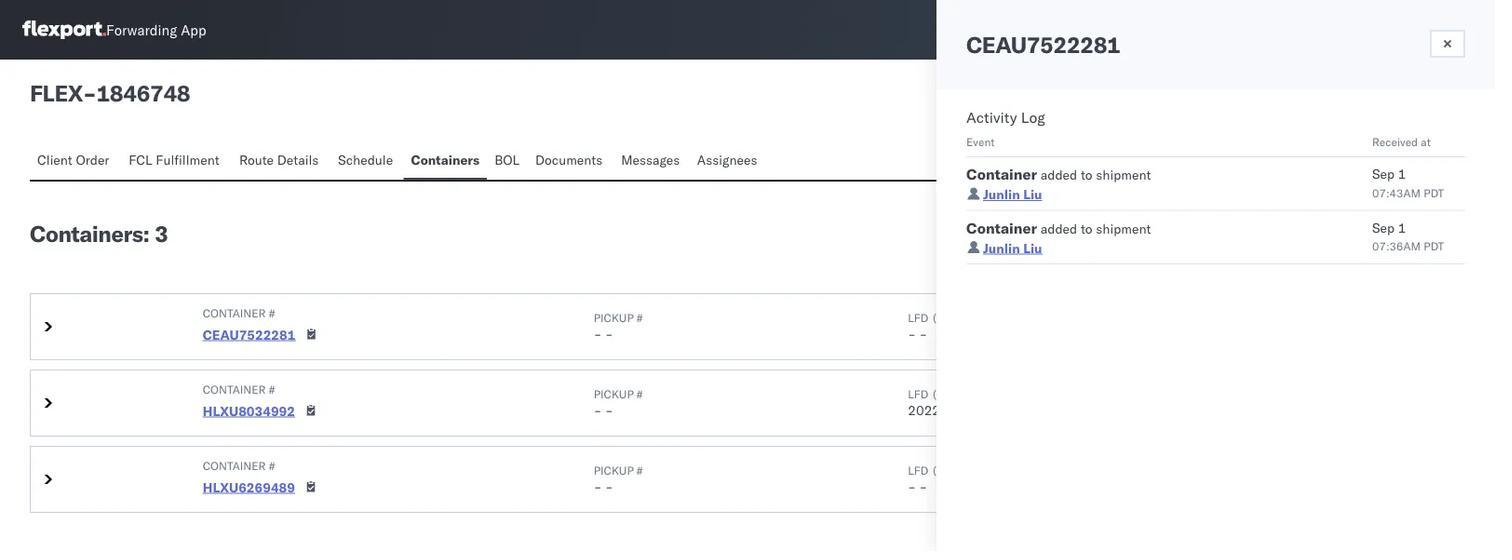 Task type: describe. For each thing, give the bounding box(es) containing it.
added for sep 1 07:43am pdt
[[1041, 167, 1078, 183]]

sep 1 07:36am pdt
[[1373, 219, 1445, 253]]

documents button
[[528, 143, 614, 180]]

junlin liu for sep 1 07:43am pdt
[[983, 186, 1042, 203]]

04
[[973, 402, 989, 419]]

pdt for sep 1 07:36am pdt
[[1424, 239, 1445, 253]]

pickup # - - for hlxu6269489
[[594, 463, 643, 495]]

schedule button
[[331, 143, 404, 180]]

junlin liu button for sep 1 07:43am pdt
[[983, 186, 1042, 203]]

client order button
[[30, 143, 121, 180]]

to for sep 1 07:36am pdt
[[1081, 220, 1093, 237]]

fcl fulfillment
[[129, 152, 219, 168]]

order
[[76, 152, 109, 168]]

at
[[1421, 135, 1431, 149]]

container # for ceau7522281
[[203, 306, 275, 320]]

0 horizontal spatial ceau7522281
[[203, 326, 296, 342]]

client
[[37, 152, 72, 168]]

bol button
[[487, 143, 528, 180]]

exception
[[1390, 84, 1451, 100]]

junlin for sep 1 07:43am pdt
[[983, 186, 1020, 203]]

forwarding app link
[[22, 20, 206, 39]]

lfd (demurrage) - - for ceau7522281
[[908, 311, 1015, 342]]

container added to shipment for sep 1 07:43am pdt
[[967, 165, 1151, 183]]

route details
[[239, 152, 319, 168]]

hlxu8034992 button
[[203, 402, 295, 419]]

assignees button
[[690, 143, 768, 180]]

sep for sep 1 07:36am pdt
[[1373, 219, 1395, 236]]

(demurrage) for hlxu6269489
[[932, 463, 1015, 477]]

hlxu8034992
[[203, 402, 295, 419]]

sep 1 07:43am pdt
[[1373, 166, 1445, 200]]

messages button
[[614, 143, 690, 180]]

lfd for hlxu8034992
[[908, 387, 929, 401]]

2022-
[[908, 402, 949, 419]]

Search Shipments (/) text field
[[1139, 16, 1319, 44]]

hlxu6269489
[[203, 479, 295, 495]]

container # for hlxu8034992
[[203, 382, 275, 396]]

junlin liu button for sep 1 07:36am pdt
[[983, 240, 1042, 256]]

lfd (demurrage) 2022-11-04
[[908, 387, 1015, 419]]

1 for sep 1 07:43am pdt
[[1398, 166, 1407, 182]]

pickup for hlxu8034992
[[594, 387, 634, 401]]

+ add container button
[[1339, 224, 1463, 252]]

1 horizontal spatial ceau7522281
[[967, 31, 1121, 59]]

assignees
[[697, 152, 757, 168]]

pdt for sep 1 07:43am pdt
[[1424, 186, 1445, 200]]

flexport. image
[[22, 20, 106, 39]]

documents
[[535, 152, 603, 168]]

upload
[[1111, 83, 1156, 100]]

fcl
[[129, 152, 152, 168]]

shipment for sep 1 07:43am pdt
[[1096, 167, 1151, 183]]

shipment for sep 1 07:36am pdt
[[1096, 220, 1151, 237]]

hlxu6269489 button
[[203, 479, 295, 495]]

pickup # - - for hlxu8034992
[[594, 387, 643, 419]]

route
[[239, 152, 274, 168]]

lfd (demurrage) - - for hlxu6269489
[[908, 463, 1015, 495]]

(demurrage) for ceau7522281
[[932, 311, 1015, 325]]

07:36am
[[1373, 239, 1421, 253]]

pickup for hlxu6269489
[[594, 463, 634, 477]]

containers
[[411, 152, 480, 168]]

received
[[1373, 135, 1418, 149]]

ceau7522281 button
[[203, 326, 296, 342]]

file exception
[[1364, 84, 1451, 100]]

liu for sep 1 07:43am pdt
[[1024, 186, 1042, 203]]

sep for sep 1 07:43am pdt
[[1373, 166, 1395, 182]]

junlin for sep 1 07:36am pdt
[[983, 240, 1020, 256]]

container inside button
[[1390, 229, 1452, 245]]



Task type: vqa. For each thing, say whether or not it's contained in the screenshot.
Vandelay for Vandelay West
no



Task type: locate. For each thing, give the bounding box(es) containing it.
lfd (demurrage) - -
[[908, 311, 1015, 342], [908, 463, 1015, 495]]

upload document
[[1111, 83, 1223, 100]]

1 vertical spatial (demurrage)
[[932, 387, 1015, 401]]

+ add container
[[1350, 229, 1452, 245]]

bol
[[495, 152, 520, 168]]

1 vertical spatial junlin liu button
[[983, 240, 1042, 256]]

2 vertical spatial (demurrage)
[[932, 463, 1015, 477]]

(demurrage) down 04
[[932, 463, 1015, 477]]

flex - 1846748
[[30, 79, 190, 107]]

1 1 from the top
[[1398, 166, 1407, 182]]

add
[[1361, 229, 1386, 245]]

-
[[83, 79, 96, 107], [594, 326, 602, 342], [605, 326, 613, 342], [908, 326, 916, 342], [920, 326, 928, 342], [594, 402, 602, 419], [605, 402, 613, 419], [594, 479, 602, 495], [605, 479, 613, 495], [908, 479, 916, 495], [920, 479, 928, 495]]

container # up hlxu6269489 button
[[203, 459, 275, 473]]

sep
[[1373, 166, 1395, 182], [1373, 219, 1395, 236]]

forwarding app
[[106, 21, 206, 39]]

3 container # from the top
[[203, 459, 275, 473]]

3 lfd from the top
[[908, 463, 929, 477]]

0 vertical spatial junlin
[[983, 186, 1020, 203]]

1 sep from the top
[[1373, 166, 1395, 182]]

upload document button
[[1098, 78, 1327, 106]]

1 lfd from the top
[[908, 311, 929, 325]]

lfd inside the lfd (demurrage) 2022-11-04
[[908, 387, 929, 401]]

to for sep 1 07:43am pdt
[[1081, 167, 1093, 183]]

1 container # from the top
[[203, 306, 275, 320]]

1 pdt from the top
[[1424, 186, 1445, 200]]

forwarding
[[106, 21, 177, 39]]

11-
[[949, 402, 973, 419]]

0 vertical spatial shipment
[[1096, 167, 1151, 183]]

container #
[[203, 306, 275, 320], [203, 382, 275, 396], [203, 459, 275, 473]]

activity log
[[967, 108, 1046, 127]]

0 vertical spatial (demurrage)
[[932, 311, 1015, 325]]

1 vertical spatial pdt
[[1424, 239, 1445, 253]]

container # for hlxu6269489
[[203, 459, 275, 473]]

1 vertical spatial pickup
[[594, 387, 634, 401]]

2 vertical spatial lfd
[[908, 463, 929, 477]]

1 vertical spatial to
[[1081, 220, 1093, 237]]

0 vertical spatial sep
[[1373, 166, 1395, 182]]

0 vertical spatial ceau7522281
[[967, 31, 1121, 59]]

pickup for ceau7522281
[[594, 311, 634, 325]]

schedule
[[338, 152, 393, 168]]

0 vertical spatial lfd (demurrage) - -
[[908, 311, 1015, 342]]

(demurrage) up the lfd (demurrage) 2022-11-04
[[932, 311, 1015, 325]]

1 up 07:36am
[[1398, 219, 1407, 236]]

3 pickup # - - from the top
[[594, 463, 643, 495]]

1 lfd (demurrage) - - from the top
[[908, 311, 1015, 342]]

1 vertical spatial ceau7522281
[[203, 326, 296, 342]]

0 vertical spatial junlin liu button
[[983, 186, 1042, 203]]

2 shipment from the top
[[1096, 220, 1151, 237]]

0 vertical spatial pickup # - -
[[594, 311, 643, 342]]

0 vertical spatial liu
[[1024, 186, 1042, 203]]

1 vertical spatial container #
[[203, 382, 275, 396]]

container added to shipment for sep 1 07:36am pdt
[[967, 218, 1151, 237]]

added
[[1041, 167, 1078, 183], [1041, 220, 1078, 237]]

#
[[269, 306, 275, 320], [637, 311, 643, 325], [269, 382, 275, 396], [637, 387, 643, 401], [269, 459, 275, 473], [637, 463, 643, 477]]

2 added from the top
[[1041, 220, 1078, 237]]

pdt right 07:43am
[[1424, 186, 1445, 200]]

fulfillment
[[156, 152, 219, 168]]

3 (demurrage) from the top
[[932, 463, 1015, 477]]

fcl fulfillment button
[[121, 143, 232, 180]]

2 vertical spatial pickup # - -
[[594, 463, 643, 495]]

1 for sep 1 07:36am pdt
[[1398, 219, 1407, 236]]

2 junlin from the top
[[983, 240, 1020, 256]]

lfd for hlxu6269489
[[908, 463, 929, 477]]

0 vertical spatial container #
[[203, 306, 275, 320]]

1 inside sep 1 07:43am pdt
[[1398, 166, 1407, 182]]

1 vertical spatial container added to shipment
[[967, 218, 1151, 237]]

containers: 3
[[30, 220, 168, 248]]

file
[[1364, 84, 1387, 100]]

3
[[155, 220, 168, 248]]

2 pdt from the top
[[1424, 239, 1445, 253]]

1846748
[[96, 79, 190, 107]]

1 inside sep 1 07:36am pdt
[[1398, 219, 1407, 236]]

1 junlin from the top
[[983, 186, 1020, 203]]

1 junlin liu button from the top
[[983, 186, 1042, 203]]

1 up 07:43am
[[1398, 166, 1407, 182]]

1 vertical spatial 1
[[1398, 219, 1407, 236]]

1 vertical spatial junlin
[[983, 240, 1020, 256]]

1 vertical spatial liu
[[1024, 240, 1042, 256]]

(demurrage) inside the lfd (demurrage) 2022-11-04
[[932, 387, 1015, 401]]

2 to from the top
[[1081, 220, 1093, 237]]

junlin liu for sep 1 07:36am pdt
[[983, 240, 1042, 256]]

1 vertical spatial junlin liu
[[983, 240, 1042, 256]]

2 liu from the top
[[1024, 240, 1042, 256]]

junlin liu button
[[983, 186, 1042, 203], [983, 240, 1042, 256]]

2 vertical spatial pickup
[[594, 463, 634, 477]]

pdt right 07:36am
[[1424, 239, 1445, 253]]

0 vertical spatial added
[[1041, 167, 1078, 183]]

junlin liu
[[983, 186, 1042, 203], [983, 240, 1042, 256]]

liu for sep 1 07:36am pdt
[[1024, 240, 1042, 256]]

1 pickup from the top
[[594, 311, 634, 325]]

pickup
[[594, 311, 634, 325], [594, 387, 634, 401], [594, 463, 634, 477]]

1 vertical spatial pickup # - -
[[594, 387, 643, 419]]

container
[[967, 165, 1037, 183], [967, 218, 1037, 237], [1390, 229, 1452, 245], [203, 306, 266, 320], [203, 382, 266, 396], [203, 459, 266, 473]]

0 vertical spatial to
[[1081, 167, 1093, 183]]

shipment
[[1096, 167, 1151, 183], [1096, 220, 1151, 237]]

ceau7522281 up log
[[967, 31, 1121, 59]]

1 shipment from the top
[[1096, 167, 1151, 183]]

sep up 07:43am
[[1373, 166, 1395, 182]]

sep inside sep 1 07:43am pdt
[[1373, 166, 1395, 182]]

lfd for ceau7522281
[[908, 311, 929, 325]]

container # up ceau7522281 button
[[203, 306, 275, 320]]

container # up "hlxu8034992" button
[[203, 382, 275, 396]]

added for sep 1 07:36am pdt
[[1041, 220, 1078, 237]]

containers:
[[30, 220, 149, 248]]

junlin
[[983, 186, 1020, 203], [983, 240, 1020, 256]]

received at
[[1373, 135, 1431, 149]]

pickup # - -
[[594, 311, 643, 342], [594, 387, 643, 419], [594, 463, 643, 495]]

1 added from the top
[[1041, 167, 1078, 183]]

0 vertical spatial pdt
[[1424, 186, 1445, 200]]

2 1 from the top
[[1398, 219, 1407, 236]]

2 sep from the top
[[1373, 219, 1395, 236]]

0 vertical spatial container added to shipment
[[967, 165, 1151, 183]]

flex
[[30, 79, 83, 107]]

+
[[1350, 229, 1358, 245]]

ceau7522281
[[967, 31, 1121, 59], [203, 326, 296, 342]]

lfd
[[908, 311, 929, 325], [908, 387, 929, 401], [908, 463, 929, 477]]

ceau7522281 up "hlxu8034992" button
[[203, 326, 296, 342]]

2 container added to shipment from the top
[[967, 218, 1151, 237]]

2 pickup # - - from the top
[[594, 387, 643, 419]]

lfd (demurrage) - - up the lfd (demurrage) 2022-11-04
[[908, 311, 1015, 342]]

1 (demurrage) from the top
[[932, 311, 1015, 325]]

1 liu from the top
[[1024, 186, 1042, 203]]

2 junlin liu button from the top
[[983, 240, 1042, 256]]

messages
[[621, 152, 680, 168]]

2 lfd from the top
[[908, 387, 929, 401]]

1 vertical spatial added
[[1041, 220, 1078, 237]]

event
[[967, 135, 995, 149]]

route details button
[[232, 143, 331, 180]]

client order
[[37, 152, 109, 168]]

2 junlin liu from the top
[[983, 240, 1042, 256]]

1
[[1398, 166, 1407, 182], [1398, 219, 1407, 236]]

1 junlin liu from the top
[[983, 186, 1042, 203]]

details
[[277, 152, 319, 168]]

2 pickup from the top
[[594, 387, 634, 401]]

1 vertical spatial shipment
[[1096, 220, 1151, 237]]

(demurrage) for hlxu8034992
[[932, 387, 1015, 401]]

(demurrage) up 04
[[932, 387, 1015, 401]]

app
[[181, 21, 206, 39]]

to
[[1081, 167, 1093, 183], [1081, 220, 1093, 237]]

0 vertical spatial 1
[[1398, 166, 1407, 182]]

0 vertical spatial junlin liu
[[983, 186, 1042, 203]]

containers button
[[404, 143, 487, 180]]

pickup # - - for ceau7522281
[[594, 311, 643, 342]]

2 (demurrage) from the top
[[932, 387, 1015, 401]]

0 vertical spatial pickup
[[594, 311, 634, 325]]

lfd (demurrage) - - down 11-
[[908, 463, 1015, 495]]

1 vertical spatial lfd (demurrage) - -
[[908, 463, 1015, 495]]

2 container # from the top
[[203, 382, 275, 396]]

1 vertical spatial sep
[[1373, 219, 1395, 236]]

sep up 07:36am
[[1373, 219, 1395, 236]]

liu
[[1024, 186, 1042, 203], [1024, 240, 1042, 256]]

1 to from the top
[[1081, 167, 1093, 183]]

1 vertical spatial lfd
[[908, 387, 929, 401]]

sep inside sep 1 07:36am pdt
[[1373, 219, 1395, 236]]

3 pickup from the top
[[594, 463, 634, 477]]

log
[[1021, 108, 1046, 127]]

(demurrage)
[[932, 311, 1015, 325], [932, 387, 1015, 401], [932, 463, 1015, 477]]

pdt inside sep 1 07:43am pdt
[[1424, 186, 1445, 200]]

container added to shipment
[[967, 165, 1151, 183], [967, 218, 1151, 237]]

1 container added to shipment from the top
[[967, 165, 1151, 183]]

document
[[1159, 83, 1223, 100]]

2 lfd (demurrage) - - from the top
[[908, 463, 1015, 495]]

0 vertical spatial lfd
[[908, 311, 929, 325]]

file exception button
[[1335, 78, 1463, 106], [1335, 78, 1463, 106]]

1 pickup # - - from the top
[[594, 311, 643, 342]]

pdt inside sep 1 07:36am pdt
[[1424, 239, 1445, 253]]

07:43am
[[1373, 186, 1421, 200]]

2 vertical spatial container #
[[203, 459, 275, 473]]

activity
[[967, 108, 1017, 127]]

pdt
[[1424, 186, 1445, 200], [1424, 239, 1445, 253]]



